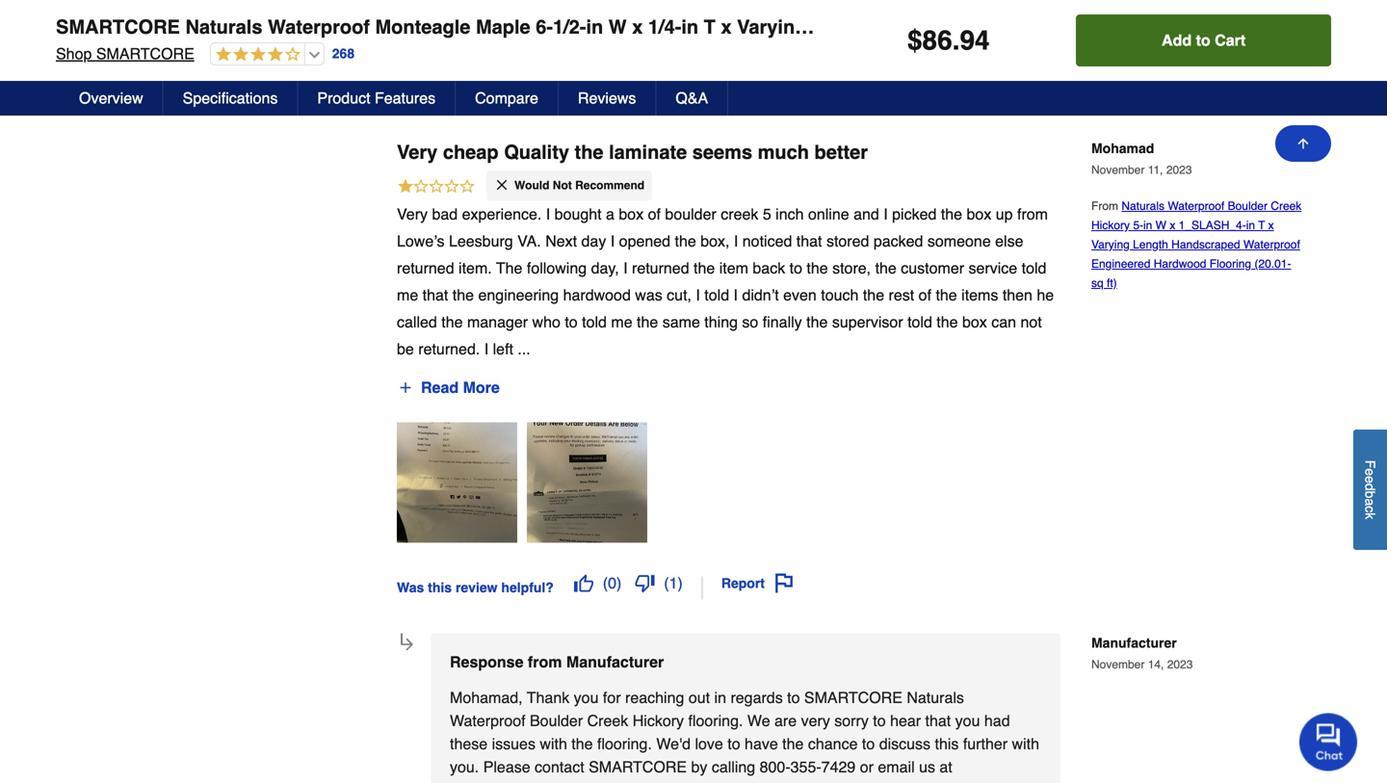 Task type: describe. For each thing, give the bounding box(es) containing it.
have
[[745, 735, 778, 753]]

arrow right image
[[398, 636, 416, 654]]

box up opened
[[619, 205, 644, 223]]

sq
[[1092, 276, 1104, 290]]

same
[[663, 313, 700, 331]]

discuss
[[879, 735, 931, 753]]

1/4-
[[648, 16, 682, 38]]

naturals inside mohamad, thank you for reaching out in regards to smartcore naturals waterproof boulder creek hickory flooring. we are very sorry to hear that you had these issues with the flooring. we'd love to have the chance to discuss this further with you. please contact smartcore by calling 800-355-7429 or email us at asksmartcore@smartcorefloors.com. we are available monday - friday, 8 am- 5
[[907, 689, 964, 707]]

leesburg
[[449, 232, 513, 250]]

f e e d b a c k button
[[1354, 430, 1388, 550]]

a for b
[[1363, 498, 1378, 506]]

hickory inside the naturals waterproof boulder creek hickory 5-in w x 1_slash_4-in t x varying length handscraped waterproof engineered hardwood flooring (20.01- sq ft)
[[1092, 219, 1130, 232]]

customer
[[901, 259, 965, 277]]

following
[[527, 259, 587, 277]]

1_slash_4-
[[1179, 219, 1247, 232]]

the
[[496, 259, 523, 277]]

naturals waterproof boulder creek hickory 5-in w x 1_slash_4-in t x varying length handscraped waterproof engineered hardwood flooring (20.01- sq ft) link
[[1092, 199, 1302, 290]]

service
[[969, 259, 1018, 277]]

compare button
[[456, 81, 559, 116]]

creek inside mohamad, thank you for reaching out in regards to smartcore naturals waterproof boulder creek hickory flooring. we are very sorry to hear that you had these issues with the flooring. we'd love to have the chance to discuss this further with you. please contact smartcore by calling 800-355-7429 or email us at asksmartcore@smartcorefloors.com. we are available monday - friday, 8 am- 5
[[587, 712, 629, 730]]

to right the regards
[[787, 689, 800, 707]]

november for manufacturer
[[1092, 658, 1145, 672]]

issues
[[492, 735, 536, 753]]

regards
[[731, 689, 783, 707]]

product
[[317, 89, 371, 107]]

next
[[546, 232, 577, 250]]

out
[[689, 689, 710, 707]]

7429
[[822, 758, 856, 776]]

online
[[808, 205, 850, 223]]

( for 0
[[603, 574, 608, 592]]

add to cart button
[[1076, 14, 1332, 66]]

2 returned from the left
[[632, 259, 690, 277]]

0 horizontal spatial length
[[812, 16, 876, 38]]

11,
[[1148, 163, 1163, 177]]

flag image
[[775, 574, 794, 593]]

t inside the naturals waterproof boulder creek hickory 5-in w x 1_slash_4-in t x varying length handscraped waterproof engineered hardwood flooring (20.01- sq ft)
[[1259, 219, 1266, 232]]

1 horizontal spatial are
[[775, 712, 797, 730]]

arrow up image
[[1296, 136, 1311, 151]]

naturals waterproof boulder creek hickory 5-in w x 1_slash_4-in t x varying length handscraped waterproof engineered hardwood flooring (20.01- sq ft)
[[1092, 199, 1302, 290]]

q&a button
[[657, 81, 729, 116]]

told up thing
[[705, 286, 730, 304]]

waterproof inside mohamad, thank you for reaching out in regards to smartcore naturals waterproof boulder creek hickory flooring. we are very sorry to hear that you had these issues with the flooring. we'd love to have the chance to discuss this further with you. please contact smartcore by calling 800-355-7429 or email us at asksmartcore@smartcorefloors.com. we are available monday - friday, 8 am- 5
[[450, 712, 526, 730]]

finally
[[763, 313, 802, 331]]

add
[[1162, 31, 1192, 49]]

email
[[878, 758, 915, 776]]

355-
[[791, 758, 822, 776]]

better
[[815, 141, 868, 163]]

0 horizontal spatial t
[[704, 16, 716, 38]]

day,
[[591, 259, 619, 277]]

0 horizontal spatial of
[[648, 205, 661, 223]]

smartcore up sorry
[[805, 689, 903, 707]]

1 vertical spatial flooring.
[[597, 735, 652, 753]]

by
[[691, 758, 708, 776]]

0 vertical spatial me
[[397, 286, 418, 304]]

( 0 )
[[603, 574, 622, 592]]

flooring
[[1210, 257, 1252, 271]]

overview
[[79, 89, 143, 107]]

seems
[[693, 141, 753, 163]]

manager
[[467, 313, 528, 331]]

in inside mohamad, thank you for reaching out in regards to smartcore naturals waterproof boulder creek hickory flooring. we are very sorry to hear that you had these issues with the flooring. we'd love to have the chance to discuss this further with you. please contact smartcore by calling 800-355-7429 or email us at asksmartcore@smartcorefloors.com. we are available monday - friday, 8 am- 5
[[715, 689, 727, 707]]

was this review helpful?
[[397, 580, 554, 595]]

x up the (20.01-
[[1269, 219, 1274, 232]]

smartcore down we'd
[[589, 758, 687, 776]]

had
[[985, 712, 1010, 730]]

boulder
[[665, 205, 717, 223]]

thumb down image
[[635, 574, 655, 593]]

i right the cut,
[[696, 286, 700, 304]]

1 horizontal spatial of
[[919, 286, 932, 304]]

3.8 stars image
[[211, 46, 300, 64]]

length inside the naturals waterproof boulder creek hickory 5-in w x 1_slash_4-in t x varying length handscraped waterproof engineered hardwood flooring (20.01- sq ft)
[[1133, 238, 1169, 251]]

specifications
[[183, 89, 278, 107]]

https://photos us.bazaarvoice.com/photo/2/cghvdg86bg93zxm/1dd60c1d ea5d 591c 9ec8 114bc50d1761 image
[[397, 423, 517, 543]]

compare
[[475, 89, 539, 107]]

left
[[493, 340, 514, 358]]

creek inside the naturals waterproof boulder creek hickory 5-in w x 1_slash_4-in t x varying length handscraped waterproof engineered hardwood flooring (20.01- sq ft)
[[1271, 199, 1302, 213]]

( 1 )
[[664, 574, 683, 592]]

from
[[1092, 199, 1122, 213]]

very cheap quality the laminate seems much better
[[397, 141, 868, 163]]

calling
[[712, 758, 756, 776]]

x left 1/4-
[[632, 16, 643, 38]]

0 vertical spatial naturals
[[185, 16, 263, 38]]

1 horizontal spatial me
[[611, 313, 633, 331]]

very
[[801, 712, 830, 730]]

november for mohamad
[[1092, 163, 1145, 177]]

in down 11,
[[1144, 219, 1153, 232]]

response
[[450, 653, 524, 671]]

1 horizontal spatial flooring.
[[688, 712, 743, 730]]

review
[[456, 580, 498, 595]]

0 horizontal spatial w
[[609, 16, 627, 38]]

cheap
[[443, 141, 499, 163]]

lowe's
[[397, 232, 445, 250]]

reaching
[[625, 689, 685, 707]]

didn't
[[742, 286, 779, 304]]

told down hardwood
[[582, 313, 607, 331]]

add to cart
[[1162, 31, 1246, 49]]

we'd
[[657, 735, 691, 753]]

much
[[758, 141, 809, 163]]

very for very bad experience. i bought a box of boulder creek 5 inch online and i picked  the box up from lowe's leesburg va. next day i opened the box, i noticed that stored packed someone else returned item. the following day, i returned the item back to the store, the customer service told me that the engineering hardwood was cut, i told i didn't even touch the rest of the items then he called the manager who to told me the same thing so finally the supervisor told the box can not be returned. i left ...
[[397, 205, 428, 223]]

1 star image
[[397, 177, 476, 198]]

else
[[996, 232, 1024, 250]]

800-
[[760, 758, 791, 776]]

2 e from the top
[[1363, 476, 1378, 483]]

1 with from the left
[[540, 735, 567, 753]]

engineering
[[478, 286, 559, 304]]

not
[[553, 179, 572, 192]]

report
[[722, 576, 765, 591]]

box down the items
[[963, 313, 987, 331]]

plus image
[[398, 380, 413, 396]]

told down rest
[[908, 313, 933, 331]]

) for ( 0 )
[[617, 574, 622, 592]]

cart
[[1215, 31, 1246, 49]]

hardwood
[[563, 286, 631, 304]]

store,
[[833, 259, 871, 277]]

b
[[1363, 491, 1378, 498]]

more
[[463, 379, 500, 397]]

boulder inside the naturals waterproof boulder creek hickory 5-in w x 1_slash_4-in t x varying length handscraped waterproof engineered hardwood flooring (20.01- sq ft)
[[1228, 199, 1268, 213]]

returned.
[[418, 340, 480, 358]]

1 horizontal spatial f
[[1379, 16, 1388, 38]]

k
[[1363, 513, 1378, 519]]

bad
[[432, 205, 458, 223]]

mohamad
[[1092, 141, 1155, 156]]

0 horizontal spatial are
[[734, 782, 756, 783]]

i left left
[[484, 340, 489, 358]]

asksmartcore@smartcorefloors.com.
[[450, 782, 702, 783]]

monday
[[825, 782, 880, 783]]

these
[[450, 735, 488, 753]]

told up he on the top of the page
[[1022, 259, 1047, 277]]

response from manufacturer
[[450, 653, 664, 671]]

from inside very bad experience. i bought a box of boulder creek 5 inch online and i picked  the box up from lowe's leesburg va. next day i opened the box, i noticed that stored packed someone else returned item. the following day, i returned the item back to the store, the customer service told me that the engineering hardwood was cut, i told i didn't even touch the rest of the items then he called the manager who to told me the same thing so finally the supervisor told the box can not be returned. i left ...
[[1018, 205, 1048, 223]]

read more button
[[397, 372, 501, 403]]

1 horizontal spatial engineered
[[1169, 16, 1274, 38]]

be
[[397, 340, 414, 358]]

supervisor
[[832, 313, 903, 331]]

so
[[742, 313, 759, 331]]

14,
[[1148, 658, 1164, 672]]



Task type: vqa. For each thing, say whether or not it's contained in the screenshot.
Home, to the bottom
no



Task type: locate. For each thing, give the bounding box(es) containing it.
0 vertical spatial that
[[797, 232, 822, 250]]

2023
[[1167, 163, 1192, 177], [1168, 658, 1193, 672]]

very inside very bad experience. i bought a box of boulder creek 5 inch online and i picked  the box up from lowe's leesburg va. next day i opened the box, i noticed that stored packed someone else returned item. the following day, i returned the item back to the store, the customer service told me that the engineering hardwood was cut, i told i didn't even touch the rest of the items then he called the manager who to told me the same thing so finally the supervisor told the box can not be returned. i left ...
[[397, 205, 428, 223]]

1 vertical spatial we
[[706, 782, 729, 783]]

2023 for mohamad
[[1167, 163, 1192, 177]]

i right and
[[884, 205, 888, 223]]

1 very from the top
[[397, 141, 438, 163]]

0 horizontal spatial me
[[397, 286, 418, 304]]

1 vertical spatial from
[[528, 653, 562, 671]]

smartcore naturals waterproof monteagle maple 6-1/2-in w x 1/4-in t x varying length smooth/traditional waterproof engineered hardwood f
[[56, 16, 1388, 38]]

a inside very bad experience. i bought a box of boulder creek 5 inch online and i picked  the box up from lowe's leesburg va. next day i opened the box, i noticed that stored packed someone else returned item. the following day, i returned the item back to the store, the customer service told me that the engineering hardwood was cut, i told i didn't even touch the rest of the items then he called the manager who to told me the same thing so finally the supervisor told the box can not be returned. i left ...
[[606, 205, 615, 223]]

x right 5-
[[1170, 219, 1176, 232]]

told
[[1022, 259, 1047, 277], [705, 286, 730, 304], [582, 313, 607, 331], [908, 313, 933, 331]]

manufacturer up for
[[566, 653, 664, 671]]

rest
[[889, 286, 915, 304]]

thank
[[527, 689, 570, 707]]

hardwood inside the naturals waterproof boulder creek hickory 5-in w x 1_slash_4-in t x varying length handscraped waterproof engineered hardwood flooring (20.01- sq ft)
[[1154, 257, 1207, 271]]

smooth/traditional
[[882, 16, 1056, 38]]

close image
[[494, 177, 510, 193]]

0 vertical spatial hickory
[[1092, 219, 1130, 232]]

1 horizontal spatial length
[[1133, 238, 1169, 251]]

very up lowe's
[[397, 205, 428, 223]]

0
[[608, 574, 617, 592]]

boulder up 1_slash_4-
[[1228, 199, 1268, 213]]

1 returned from the left
[[397, 259, 454, 277]]

the
[[575, 141, 604, 163], [941, 205, 963, 223], [675, 232, 696, 250], [694, 259, 715, 277], [807, 259, 828, 277], [875, 259, 897, 277], [453, 286, 474, 304], [863, 286, 885, 304], [936, 286, 957, 304], [442, 313, 463, 331], [637, 313, 658, 331], [807, 313, 828, 331], [937, 313, 958, 331], [572, 735, 593, 753], [783, 735, 804, 753]]

manufacturer up 14,
[[1092, 636, 1177, 651]]

1
[[669, 574, 678, 592]]

0 vertical spatial f
[[1379, 16, 1388, 38]]

november down mohamad
[[1092, 163, 1145, 177]]

to right add
[[1196, 31, 1211, 49]]

1 vertical spatial 2023
[[1168, 658, 1193, 672]]

creek
[[1271, 199, 1302, 213], [587, 712, 629, 730]]

laminate
[[609, 141, 687, 163]]

with up contact
[[540, 735, 567, 753]]

flooring. up love in the right of the page
[[688, 712, 743, 730]]

specifications button
[[163, 81, 298, 116]]

) left thumb down image
[[617, 574, 622, 592]]

we down calling
[[706, 782, 729, 783]]

you up further
[[956, 712, 980, 730]]

handscraped
[[1172, 238, 1241, 251]]

helpful?
[[501, 580, 554, 595]]

https://photos us.bazaarvoice.com/photo/2/cghvdg86bg93zxm/27f2c331 30c8 5460 ac3a e3910bd46c22 image
[[527, 423, 648, 543]]

not
[[1021, 313, 1042, 331]]

1 vertical spatial are
[[734, 782, 756, 783]]

1 horizontal spatial this
[[935, 735, 959, 753]]

and
[[854, 205, 880, 223]]

touch
[[821, 286, 859, 304]]

0 horizontal spatial engineered
[[1092, 257, 1151, 271]]

e up "b"
[[1363, 476, 1378, 483]]

would
[[515, 179, 550, 192]]

this inside mohamad, thank you for reaching out in regards to smartcore naturals waterproof boulder creek hickory flooring. we are very sorry to hear that you had these issues with the flooring. we'd love to have the chance to discuss this further with you. please contact smartcore by calling 800-355-7429 or email us at asksmartcore@smartcorefloors.com. we are available monday - friday, 8 am- 5
[[935, 735, 959, 753]]

this right 'was'
[[428, 580, 452, 595]]

2 ) from the left
[[678, 574, 683, 592]]

94
[[960, 25, 990, 56]]

w left 1/4-
[[609, 16, 627, 38]]

would not recommend
[[515, 179, 645, 192]]

2023 right 11,
[[1167, 163, 1192, 177]]

manufacturer inside manufacturer november 14, 2023
[[1092, 636, 1177, 651]]

0 horizontal spatial from
[[528, 653, 562, 671]]

length down 5-
[[1133, 238, 1169, 251]]

of right rest
[[919, 286, 932, 304]]

0 vertical spatial you
[[574, 689, 599, 707]]

hickory inside mohamad, thank you for reaching out in regards to smartcore naturals waterproof boulder creek hickory flooring. we are very sorry to hear that you had these issues with the flooring. we'd love to have the chance to discuss this further with you. please contact smartcore by calling 800-355-7429 or email us at asksmartcore@smartcorefloors.com. we are available monday - friday, 8 am- 5
[[633, 712, 684, 730]]

w inside the naturals waterproof boulder creek hickory 5-in w x 1_slash_4-in t x varying length handscraped waterproof engineered hardwood flooring (20.01- sq ft)
[[1156, 219, 1167, 232]]

shaw image
[[1092, 0, 1236, 33]]

cut,
[[667, 286, 692, 304]]

1 horizontal spatial naturals
[[907, 689, 964, 707]]

mohamad november 11, 2023
[[1092, 141, 1192, 177]]

( for 1
[[664, 574, 669, 592]]

of up opened
[[648, 205, 661, 223]]

boulder down the thank
[[530, 712, 583, 730]]

1 horizontal spatial with
[[1012, 735, 1040, 753]]

1 horizontal spatial a
[[1363, 498, 1378, 506]]

from up the thank
[[528, 653, 562, 671]]

1 vertical spatial of
[[919, 286, 932, 304]]

packed
[[874, 232, 924, 250]]

0 horizontal spatial this
[[428, 580, 452, 595]]

1 e from the top
[[1363, 468, 1378, 476]]

varying inside the naturals waterproof boulder creek hickory 5-in w x 1_slash_4-in t x varying length handscraped waterproof engineered hardwood flooring (20.01- sq ft)
[[1092, 238, 1130, 251]]

length left $
[[812, 16, 876, 38]]

0 horizontal spatial naturals
[[185, 16, 263, 38]]

naturals inside the naturals waterproof boulder creek hickory 5-in w x 1_slash_4-in t x varying length handscraped waterproof engineered hardwood flooring (20.01- sq ft)
[[1122, 199, 1165, 213]]

2023 right 14,
[[1168, 658, 1193, 672]]

friday,
[[894, 782, 940, 783]]

2 horizontal spatial that
[[926, 712, 951, 730]]

0 horizontal spatial boulder
[[530, 712, 583, 730]]

0 vertical spatial w
[[609, 16, 627, 38]]

0 vertical spatial hardwood
[[1279, 16, 1374, 38]]

smartcore up the shop smartcore on the left
[[56, 16, 180, 38]]

86
[[923, 25, 953, 56]]

1/2-
[[553, 16, 586, 38]]

shop
[[56, 45, 92, 63]]

1 vertical spatial hickory
[[633, 712, 684, 730]]

2023 inside mohamad november 11, 2023
[[1167, 163, 1192, 177]]

0 vertical spatial this
[[428, 580, 452, 595]]

further
[[963, 735, 1008, 753]]

me down hardwood
[[611, 313, 633, 331]]

naturals up hear
[[907, 689, 964, 707]]

thing
[[705, 313, 738, 331]]

0 vertical spatial from
[[1018, 205, 1048, 223]]

november left 14,
[[1092, 658, 1145, 672]]

) right thumb down image
[[678, 574, 683, 592]]

hardwood
[[1279, 16, 1374, 38], [1154, 257, 1207, 271]]

( right thumb down image
[[664, 574, 669, 592]]

from right up
[[1018, 205, 1048, 223]]

2 vertical spatial naturals
[[907, 689, 964, 707]]

1 vertical spatial t
[[1259, 219, 1266, 232]]

0 vertical spatial t
[[704, 16, 716, 38]]

noticed
[[743, 232, 792, 250]]

0 vertical spatial very
[[397, 141, 438, 163]]

0 horizontal spatial with
[[540, 735, 567, 753]]

1 vertical spatial boulder
[[530, 712, 583, 730]]

naturals up 3.8 stars image
[[185, 16, 263, 38]]

1 horizontal spatial w
[[1156, 219, 1167, 232]]

2023 inside manufacturer november 14, 2023
[[1168, 658, 1193, 672]]

to up calling
[[728, 735, 741, 753]]

very for very cheap quality the laminate seems much better
[[397, 141, 438, 163]]

0 vertical spatial are
[[775, 712, 797, 730]]

very bad experience. i bought a box of boulder creek 5 inch online and i picked  the box up from lowe's leesburg va. next day i opened the box, i noticed that stored packed someone else returned item. the following day, i returned the item back to the store, the customer service told me that the engineering hardwood was cut, i told i didn't even touch the rest of the items then he called the manager who to told me the same thing so finally the supervisor told the box can not be returned. i left ...
[[397, 205, 1054, 358]]

i right day
[[611, 232, 615, 250]]

that up called
[[423, 286, 448, 304]]

x right 1/4-
[[721, 16, 732, 38]]

1 ) from the left
[[617, 574, 622, 592]]

that right hear
[[926, 712, 951, 730]]

who
[[532, 313, 561, 331]]

hickory
[[1092, 219, 1130, 232], [633, 712, 684, 730]]

1 vertical spatial me
[[611, 313, 633, 331]]

creek up the (20.01-
[[1271, 199, 1302, 213]]

in up q&a
[[682, 16, 699, 38]]

even
[[784, 286, 817, 304]]

box,
[[701, 232, 730, 250]]

1 horizontal spatial varying
[[1092, 238, 1130, 251]]

0 horizontal spatial flooring.
[[597, 735, 652, 753]]

6-
[[536, 16, 553, 38]]

can
[[992, 313, 1017, 331]]

then
[[1003, 286, 1033, 304]]

shop smartcore
[[56, 45, 194, 63]]

0 horizontal spatial creek
[[587, 712, 629, 730]]

0 vertical spatial manufacturer
[[1092, 636, 1177, 651]]

from
[[1018, 205, 1048, 223], [528, 653, 562, 671]]

creek
[[721, 205, 759, 223]]

very
[[397, 141, 438, 163], [397, 205, 428, 223]]

to up or
[[862, 735, 875, 753]]

t up the (20.01-
[[1259, 219, 1266, 232]]

1 vertical spatial engineered
[[1092, 257, 1151, 271]]

0 horizontal spatial hardwood
[[1154, 257, 1207, 271]]

e up d on the bottom
[[1363, 468, 1378, 476]]

(
[[603, 574, 608, 592], [664, 574, 669, 592]]

read more
[[421, 379, 500, 397]]

0 horizontal spatial f
[[1363, 460, 1378, 468]]

inch
[[776, 205, 804, 223]]

items
[[962, 286, 999, 304]]

1 horizontal spatial from
[[1018, 205, 1048, 223]]

1 vertical spatial a
[[1363, 498, 1378, 506]]

in up the flooring
[[1247, 219, 1256, 232]]

november
[[1092, 163, 1145, 177], [1092, 658, 1145, 672]]

1 horizontal spatial we
[[748, 712, 770, 730]]

chat invite button image
[[1300, 713, 1359, 771]]

a for bought
[[606, 205, 615, 223]]

returned up was
[[632, 259, 690, 277]]

box
[[619, 205, 644, 223], [967, 205, 992, 223], [963, 313, 987, 331]]

to right the back
[[790, 259, 803, 277]]

q&a
[[676, 89, 708, 107]]

va.
[[518, 232, 541, 250]]

i left didn't
[[734, 286, 738, 304]]

1 vertical spatial naturals
[[1122, 199, 1165, 213]]

am-
[[957, 782, 983, 783]]

0 vertical spatial november
[[1092, 163, 1145, 177]]

1 vertical spatial very
[[397, 205, 428, 223]]

you left for
[[574, 689, 599, 707]]

f
[[1379, 16, 1388, 38], [1363, 460, 1378, 468]]

1 november from the top
[[1092, 163, 1145, 177]]

$
[[908, 25, 923, 56]]

( right thumb up icon
[[603, 574, 608, 592]]

1 horizontal spatial hardwood
[[1279, 16, 1374, 38]]

1 horizontal spatial returned
[[632, 259, 690, 277]]

monteagle
[[375, 16, 471, 38]]

in
[[586, 16, 603, 38], [682, 16, 699, 38], [1144, 219, 1153, 232], [1247, 219, 1256, 232], [715, 689, 727, 707]]

with right further
[[1012, 735, 1040, 753]]

engineered inside the naturals waterproof boulder creek hickory 5-in w x 1_slash_4-in t x varying length handscraped waterproof engineered hardwood flooring (20.01- sq ft)
[[1092, 257, 1151, 271]]

0 vertical spatial creek
[[1271, 199, 1302, 213]]

bought
[[555, 205, 602, 223]]

are down calling
[[734, 782, 756, 783]]

report button
[[715, 567, 801, 600]]

stored
[[827, 232, 870, 250]]

0 vertical spatial boulder
[[1228, 199, 1268, 213]]

1 vertical spatial manufacturer
[[566, 653, 664, 671]]

2 vertical spatial that
[[926, 712, 951, 730]]

1 vertical spatial creek
[[587, 712, 629, 730]]

up
[[996, 205, 1013, 223]]

0 horizontal spatial manufacturer
[[566, 653, 664, 671]]

waterproof
[[268, 16, 370, 38], [1062, 16, 1164, 38], [1168, 199, 1225, 213], [1244, 238, 1301, 251], [450, 712, 526, 730]]

1 horizontal spatial hickory
[[1092, 219, 1130, 232]]

a inside button
[[1363, 498, 1378, 506]]

recommend
[[575, 179, 645, 192]]

1 vertical spatial you
[[956, 712, 980, 730]]

d
[[1363, 483, 1378, 491]]

2 horizontal spatial naturals
[[1122, 199, 1165, 213]]

i right box,
[[734, 232, 738, 250]]

2 november from the top
[[1092, 658, 1145, 672]]

i right day,
[[624, 259, 628, 277]]

0 horizontal spatial a
[[606, 205, 615, 223]]

thumb up image
[[574, 574, 593, 593]]

1 horizontal spatial that
[[797, 232, 822, 250]]

2023 for manufacturer
[[1168, 658, 1193, 672]]

w right 5-
[[1156, 219, 1167, 232]]

are left very
[[775, 712, 797, 730]]

268
[[332, 46, 355, 61]]

hickory down from
[[1092, 219, 1130, 232]]

0 horizontal spatial (
[[603, 574, 608, 592]]

2 very from the top
[[397, 205, 428, 223]]

smartcore up overview button
[[96, 45, 194, 63]]

november inside manufacturer november 14, 2023
[[1092, 658, 1145, 672]]

1 horizontal spatial you
[[956, 712, 980, 730]]

t right 1/4-
[[704, 16, 716, 38]]

he
[[1037, 286, 1054, 304]]

1 vertical spatial this
[[935, 735, 959, 753]]

creek down for
[[587, 712, 629, 730]]

0 horizontal spatial returned
[[397, 259, 454, 277]]

in right out
[[715, 689, 727, 707]]

0 vertical spatial we
[[748, 712, 770, 730]]

very up 1 star image
[[397, 141, 438, 163]]

i left bought
[[546, 205, 550, 223]]

0 horizontal spatial that
[[423, 286, 448, 304]]

boulder inside mohamad, thank you for reaching out in regards to smartcore naturals waterproof boulder creek hickory flooring. we are very sorry to hear that you had these issues with the flooring. we'd love to have the chance to discuss this further with you. please contact smartcore by calling 800-355-7429 or email us at asksmartcore@smartcorefloors.com. we are available monday - friday, 8 am- 5
[[530, 712, 583, 730]]

naturals up 5-
[[1122, 199, 1165, 213]]

hickory down reaching at the left of page
[[633, 712, 684, 730]]

1 vertical spatial hardwood
[[1154, 257, 1207, 271]]

we down the regards
[[748, 712, 770, 730]]

to left hear
[[873, 712, 886, 730]]

1 horizontal spatial t
[[1259, 219, 1266, 232]]

me up called
[[397, 286, 418, 304]]

1 vertical spatial w
[[1156, 219, 1167, 232]]

1 vertical spatial varying
[[1092, 238, 1130, 251]]

1 vertical spatial length
[[1133, 238, 1169, 251]]

in right 6-
[[586, 16, 603, 38]]

0 vertical spatial of
[[648, 205, 661, 223]]

0 vertical spatial engineered
[[1169, 16, 1274, 38]]

1 vertical spatial november
[[1092, 658, 1145, 672]]

0 vertical spatial 2023
[[1167, 163, 1192, 177]]

0 horizontal spatial )
[[617, 574, 622, 592]]

1 horizontal spatial )
[[678, 574, 683, 592]]

a up 'k'
[[1363, 498, 1378, 506]]

that down online
[[797, 232, 822, 250]]

1 horizontal spatial manufacturer
[[1092, 636, 1177, 651]]

0 horizontal spatial varying
[[737, 16, 807, 38]]

x
[[632, 16, 643, 38], [721, 16, 732, 38], [1170, 219, 1176, 232], [1269, 219, 1274, 232]]

1 ( from the left
[[603, 574, 608, 592]]

0 horizontal spatial hickory
[[633, 712, 684, 730]]

that inside mohamad, thank you for reaching out in regards to smartcore naturals waterproof boulder creek hickory flooring. we are very sorry to hear that you had these issues with the flooring. we'd love to have the chance to discuss this further with you. please contact smartcore by calling 800-355-7429 or email us at asksmartcore@smartcorefloors.com. we are available monday - friday, 8 am- 5
[[926, 712, 951, 730]]

2 with from the left
[[1012, 735, 1040, 753]]

this up at
[[935, 735, 959, 753]]

0 vertical spatial length
[[812, 16, 876, 38]]

a down recommend
[[606, 205, 615, 223]]

naturals
[[185, 16, 263, 38], [1122, 199, 1165, 213], [907, 689, 964, 707]]

2 ( from the left
[[664, 574, 669, 592]]

0 horizontal spatial we
[[706, 782, 729, 783]]

0 horizontal spatial you
[[574, 689, 599, 707]]

...
[[518, 340, 531, 358]]

november inside mohamad november 11, 2023
[[1092, 163, 1145, 177]]

flooring. down for
[[597, 735, 652, 753]]

with
[[540, 735, 567, 753], [1012, 735, 1040, 753]]

a
[[606, 205, 615, 223], [1363, 498, 1378, 506]]

0 vertical spatial flooring.
[[688, 712, 743, 730]]

1 horizontal spatial (
[[664, 574, 669, 592]]

1 vertical spatial that
[[423, 286, 448, 304]]

manufacturer november 14, 2023
[[1092, 636, 1193, 672]]

to inside button
[[1196, 31, 1211, 49]]

called
[[397, 313, 437, 331]]

f e e d b a c k
[[1363, 460, 1378, 519]]

box left up
[[967, 205, 992, 223]]

returned down lowe's
[[397, 259, 454, 277]]

contact
[[535, 758, 585, 776]]

to right who
[[565, 313, 578, 331]]

f inside button
[[1363, 460, 1378, 468]]

) for ( 1 )
[[678, 574, 683, 592]]



